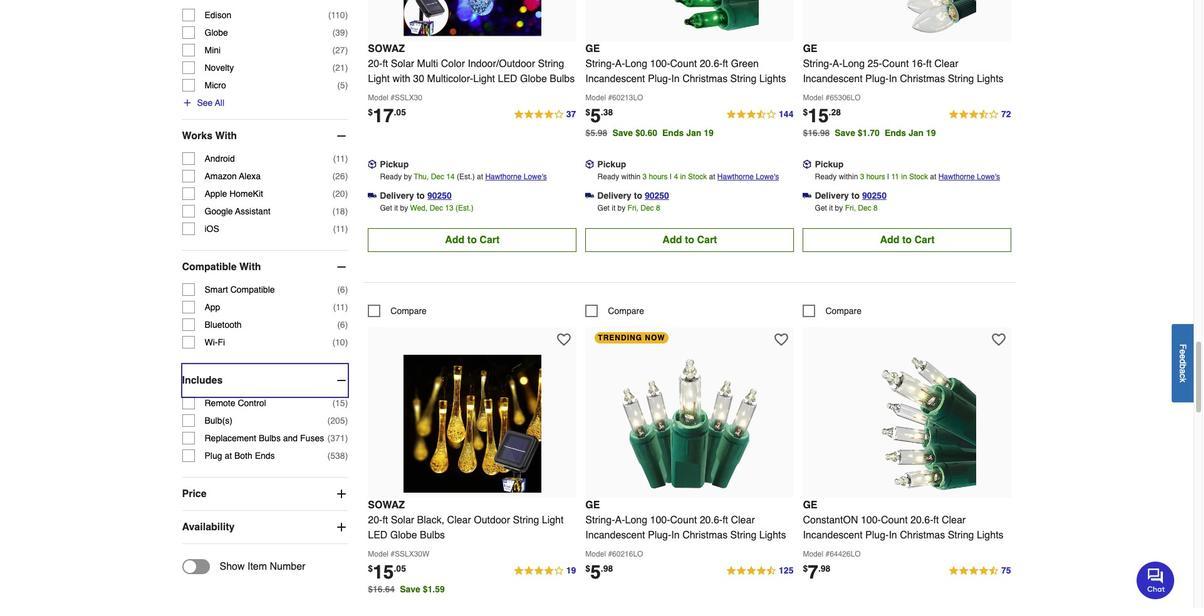 Task type: locate. For each thing, give the bounding box(es) containing it.
christmas
[[683, 73, 728, 84], [900, 73, 945, 84], [683, 530, 728, 541], [900, 530, 945, 541]]

2 pickup from the left
[[598, 159, 626, 169]]

2 4 stars image from the top
[[513, 563, 577, 578]]

model up actual price $5.98 element in the bottom of the page
[[586, 550, 606, 558]]

1 get from the left
[[380, 204, 392, 212]]

2 stock from the left
[[910, 172, 928, 181]]

$16.98 save $1.70 ends jan 19
[[803, 128, 936, 138]]

amazon alexa
[[205, 171, 261, 181]]

ready down $16.98
[[815, 172, 837, 181]]

clear up 125 'button'
[[731, 514, 755, 526]]

pickup image
[[368, 160, 377, 169], [803, 160, 812, 169]]

3 truck filled image from the left
[[803, 191, 812, 200]]

lights inside ge string-a-long 25-count 16-ft clear incandescent plug-in christmas string lights
[[977, 73, 1004, 84]]

0 horizontal spatial stock
[[688, 172, 707, 181]]

long
[[625, 58, 648, 69], [843, 58, 865, 69], [625, 514, 648, 526]]

4 stars image
[[513, 107, 577, 122], [513, 563, 577, 578]]

in for ge string-a-long 100-count 20.6-ft clear incandescent plug-in christmas string lights
[[672, 530, 680, 541]]

sowaz 20-ft solar black, clear outdoor string light led globe bulbs
[[368, 499, 564, 541]]

ft inside ge string-a-long 100-count 20.6-ft clear incandescent plug-in christmas string lights
[[723, 514, 728, 526]]

$
[[368, 107, 373, 117], [586, 107, 591, 117], [803, 107, 808, 117], [368, 563, 373, 573], [586, 563, 591, 573], [803, 563, 808, 573]]

a- for string-a-long 100-count 20.6-ft green incandescent plug-in christmas string lights
[[615, 58, 625, 69]]

3.5 stars image for 5
[[726, 107, 795, 122]]

model for 20-ft solar black, clear outdoor string light led globe bulbs
[[368, 550, 389, 558]]

in inside ge constanton 100-count 20.6-ft clear incandescent plug-in christmas string lights
[[889, 530, 898, 541]]

ge inside ge string-a-long 25-count 16-ft clear incandescent plug-in christmas string lights
[[803, 43, 818, 54]]

.98
[[601, 563, 613, 573], [819, 563, 831, 573]]

.05 inside "$ 15 .05"
[[394, 563, 406, 573]]

plug at both ends
[[205, 451, 275, 461]]

2 horizontal spatial 90250
[[863, 190, 887, 200]]

0 vertical spatial plus image
[[182, 98, 192, 108]]

indoor/outdoor
[[468, 58, 535, 69]]

1 ( 6 ) from the top
[[337, 285, 348, 295]]

a-
[[615, 58, 625, 69], [833, 58, 843, 69], [615, 514, 625, 526]]

.28
[[829, 107, 841, 117]]

lowe's for ready within 3 hours | 11 in stock at hawthorne lowe's
[[977, 172, 1001, 181]]

ends down the "replacement bulbs and fuses ( 371 )"
[[255, 451, 275, 461]]

sowaz for sowaz 20-ft solar multi color indoor/outdoor string light with 30 multicolor-light led globe bulbs
[[368, 43, 405, 54]]

light down indoor/outdoor
[[474, 73, 495, 84]]

b
[[1179, 364, 1189, 369]]

solar for globe
[[391, 514, 414, 526]]

11 down ( 18 )
[[336, 224, 345, 234]]

in
[[672, 73, 680, 84], [889, 73, 898, 84], [672, 530, 680, 541], [889, 530, 898, 541]]

1 8 from the left
[[656, 204, 661, 212]]

0 horizontal spatial globe
[[205, 27, 228, 38]]

within down $1.70
[[839, 172, 858, 181]]

ge string-a-long 25-count 16-ft clear incandescent plug-in christmas string lights image
[[839, 0, 977, 36]]

20- up model # sslx30w
[[368, 514, 383, 526]]

1 horizontal spatial 8
[[874, 204, 878, 212]]

$ inside $ 5 .98
[[586, 563, 591, 573]]

4.5 stars image containing 75
[[948, 563, 1012, 578]]

with up smart compatible
[[240, 261, 261, 273]]

christmas inside ge string-a-long 25-count 16-ft clear incandescent plug-in christmas string lights
[[900, 73, 945, 84]]

20.6- inside ge constanton 100-count 20.6-ft clear incandescent plug-in christmas string lights
[[911, 514, 934, 526]]

alexa
[[239, 171, 261, 181]]

ge for ge string-a-long 25-count 16-ft clear incandescent plug-in christmas string lights
[[803, 43, 818, 54]]

amazon
[[205, 171, 237, 181]]

long inside ge string-a-long 25-count 16-ft clear incandescent plug-in christmas string lights
[[843, 58, 865, 69]]

1 minus image from the top
[[336, 130, 348, 142]]

compare inside 1000321341 element
[[826, 306, 862, 316]]

1 vertical spatial bulbs
[[259, 433, 281, 443]]

1 horizontal spatial jan
[[909, 128, 924, 138]]

model up 7
[[803, 550, 824, 558]]

model for string-a-long 100-count 20.6-ft green incandescent plug-in christmas string lights
[[586, 93, 606, 102]]

1 ready from the left
[[380, 172, 402, 181]]

e up b on the bottom right of the page
[[1179, 354, 1189, 359]]

.98 inside $ 5 .98
[[601, 563, 613, 573]]

( 27 )
[[332, 45, 348, 55]]

a- inside ge string-a-long 100-count 20.6-ft clear incandescent plug-in christmas string lights
[[615, 514, 625, 526]]

actual price $7.98 element
[[803, 561, 831, 583]]

4
[[674, 172, 678, 181]]

1 horizontal spatial bulbs
[[420, 530, 445, 541]]

4.5 stars image
[[726, 563, 795, 578], [948, 563, 1012, 578]]

1 horizontal spatial pickup
[[598, 159, 626, 169]]

1 add from the left
[[445, 234, 465, 246]]

2 horizontal spatial ends
[[885, 128, 907, 138]]

2 horizontal spatial compare
[[826, 306, 862, 316]]

4 stars image left "$ 5 .38"
[[513, 107, 577, 122]]

bulbs inside 'sowaz 20-ft solar black, clear outdoor string light led globe bulbs'
[[420, 530, 445, 541]]

538
[[331, 451, 345, 461]]

save for $ 15 .05
[[400, 584, 421, 594]]

0 vertical spatial 5
[[340, 80, 345, 90]]

plug- for string-a-long 100-count 20.6-ft green incandescent plug-in christmas string lights
[[648, 73, 672, 84]]

ft inside 'sowaz 20-ft solar black, clear outdoor string light led globe bulbs'
[[383, 514, 388, 526]]

ge string-a-long 100-count 20.6-ft green incandescent plug-in christmas string lights image
[[621, 0, 759, 36]]

plug- inside ge constanton 100-count 20.6-ft clear incandescent plug-in christmas string lights
[[866, 530, 889, 541]]

bulbs inside sowaz 20-ft solar multi color indoor/outdoor string light with 30 multicolor-light led globe bulbs
[[550, 73, 575, 84]]

plus image
[[182, 98, 192, 108], [336, 488, 348, 500], [336, 521, 348, 533]]

( 6 ) for bluetooth
[[337, 320, 348, 330]]

11 ) from the top
[[345, 285, 348, 295]]

) for android
[[345, 153, 348, 164]]

ends for 15
[[885, 128, 907, 138]]

1 vertical spatial with
[[240, 261, 261, 273]]

$5.98
[[586, 128, 608, 138]]

led up model # sslx30w
[[368, 530, 388, 541]]

5 for $ 5 .98
[[591, 561, 601, 583]]

ends jan 19 element right $1.70
[[885, 128, 941, 138]]

with inside works with button
[[215, 130, 237, 142]]

long up "60213lo"
[[625, 58, 648, 69]]

model up actual price $5.38 element
[[586, 93, 606, 102]]

0 vertical spatial sowaz
[[368, 43, 405, 54]]

plus image inside availability button
[[336, 521, 348, 533]]

6 ) from the top
[[345, 153, 348, 164]]

0 vertical spatial 15
[[808, 104, 829, 126]]

model # 64426lo
[[803, 550, 861, 558]]

light for sowaz 20-ft solar black, clear outdoor string light led globe bulbs
[[542, 514, 564, 526]]

3.5 stars image containing 144
[[726, 107, 795, 122]]

lights up 75 button
[[977, 530, 1004, 541]]

string- up model # 60213lo
[[586, 58, 615, 69]]

heart outline image
[[558, 333, 571, 346], [775, 333, 789, 346], [993, 333, 1006, 346]]

remote
[[205, 398, 235, 408]]

pickup image
[[586, 160, 595, 169]]

string- inside ge string-a-long 25-count 16-ft clear incandescent plug-in christmas string lights
[[803, 58, 833, 69]]

1 vertical spatial 5
[[591, 104, 601, 126]]

string- for string-a-long 100-count 20.6-ft green incandescent plug-in christmas string lights
[[586, 58, 615, 69]]

minus image down ( 18 )
[[336, 261, 348, 273]]

0 horizontal spatial in
[[680, 172, 686, 181]]

2 horizontal spatial ready
[[815, 172, 837, 181]]

within for ready within 3 hours | 11 in stock at hawthorne lowe's
[[839, 172, 858, 181]]

model
[[368, 93, 389, 102], [586, 93, 606, 102], [803, 93, 824, 102], [368, 550, 389, 558], [586, 550, 606, 558], [803, 550, 824, 558]]

long inside ge string-a-long 100-count 20.6-ft green incandescent plug-in christmas string lights
[[625, 58, 648, 69]]

pickup image down $16.98
[[803, 160, 812, 169]]

0 vertical spatial 6
[[340, 285, 345, 295]]

2 .98 from the left
[[819, 563, 831, 573]]

1 truck filled image from the left
[[368, 191, 377, 200]]

8
[[656, 204, 661, 212], [874, 204, 878, 212]]

16-
[[912, 58, 927, 69]]

15 up $16.98
[[808, 104, 829, 126]]

1 horizontal spatial ready
[[598, 172, 620, 181]]

sowaz inside sowaz 20-ft solar multi color indoor/outdoor string light with 30 multicolor-light led globe bulbs
[[368, 43, 405, 54]]

( for plug at both ends
[[328, 451, 331, 461]]

1 horizontal spatial .98
[[819, 563, 831, 573]]

0 horizontal spatial with
[[215, 130, 237, 142]]

in for 11
[[902, 172, 908, 181]]

19 up ready within 3 hours | 4 in stock at hawthorne lowe's
[[704, 128, 714, 138]]

pickup down $ 17 .05
[[380, 159, 409, 169]]

0 horizontal spatial 19
[[567, 565, 576, 575]]

2 jan from the left
[[909, 128, 924, 138]]

100- inside ge string-a-long 100-count 20.6-ft clear incandescent plug-in christmas string lights
[[650, 514, 671, 526]]

7 ) from the top
[[345, 171, 348, 181]]

1 ) from the top
[[345, 10, 348, 20]]

bulbs up 37
[[550, 73, 575, 84]]

1 lowe's from the left
[[524, 172, 547, 181]]

light inside 'sowaz 20-ft solar black, clear outdoor string light led globe bulbs'
[[542, 514, 564, 526]]

see all button
[[182, 96, 224, 109]]

3 ) from the top
[[345, 45, 348, 55]]

dec left 13
[[430, 204, 443, 212]]

compatible up "smart"
[[182, 261, 237, 273]]

clear inside ge string-a-long 100-count 20.6-ft clear incandescent plug-in christmas string lights
[[731, 514, 755, 526]]

$16.64 save $1.59
[[368, 584, 445, 594]]

stock for 4
[[688, 172, 707, 181]]

apple homekit
[[205, 189, 263, 199]]

string inside 'sowaz 20-ft solar black, clear outdoor string light led globe bulbs'
[[513, 514, 539, 526]]

model up actual price $15.28 element
[[803, 93, 824, 102]]

2 heart outline image from the left
[[775, 333, 789, 346]]

show item number element
[[182, 559, 306, 574]]

0 horizontal spatial 3.5 stars image
[[726, 107, 795, 122]]

0 horizontal spatial add to cart button
[[368, 228, 577, 252]]

compare inside 5001599551 element
[[391, 306, 427, 316]]

truck filled image
[[368, 191, 377, 200], [586, 191, 595, 200], [803, 191, 812, 200]]

2 vertical spatial minus image
[[336, 374, 348, 387]]

delivery to 90250 down ready within 3 hours | 4 in stock at hawthorne lowe's
[[598, 190, 669, 200]]

2 4.5 stars image from the left
[[948, 563, 1012, 578]]

incandescent down constanton
[[803, 530, 863, 541]]

dec for ready within 3 hours | 11 in stock at hawthorne lowe's
[[858, 204, 872, 212]]

0 horizontal spatial hawthorne
[[485, 172, 522, 181]]

in for 4
[[680, 172, 686, 181]]

a- inside ge string-a-long 100-count 20.6-ft green incandescent plug-in christmas string lights
[[615, 58, 625, 69]]

works
[[182, 130, 213, 142]]

lights inside ge string-a-long 100-count 20.6-ft clear incandescent plug-in christmas string lights
[[760, 530, 786, 541]]

long inside ge string-a-long 100-count 20.6-ft clear incandescent plug-in christmas string lights
[[625, 514, 648, 526]]

string- for string-a-long 100-count 20.6-ft clear incandescent plug-in christmas string lights
[[586, 514, 615, 526]]

2 horizontal spatial save
[[835, 128, 856, 138]]

1 | from the left
[[670, 172, 672, 181]]

1 horizontal spatial save
[[613, 128, 633, 138]]

ge inside ge string-a-long 100-count 20.6-ft green incandescent plug-in christmas string lights
[[586, 43, 600, 54]]

in for ge string-a-long 25-count 16-ft clear incandescent plug-in christmas string lights
[[889, 73, 898, 84]]

1 horizontal spatial compare
[[608, 306, 644, 316]]

apple
[[205, 189, 227, 199]]

a- for string-a-long 100-count 20.6-ft clear incandescent plug-in christmas string lights
[[615, 514, 625, 526]]

1 horizontal spatial lowe's
[[756, 172, 779, 181]]

plug- inside ge string-a-long 100-count 20.6-ft green incandescent plug-in christmas string lights
[[648, 73, 672, 84]]

hours for 11
[[867, 172, 886, 181]]

lights inside ge string-a-long 100-count 20.6-ft green incandescent plug-in christmas string lights
[[760, 73, 786, 84]]

3 hawthorne from the left
[[939, 172, 975, 181]]

20.6- for green
[[700, 58, 723, 69]]

90250 for (est.)
[[427, 190, 452, 200]]

it for ready within 3 hours | 11 in stock at hawthorne lowe's
[[830, 204, 833, 212]]

2 3.5 stars image from the left
[[948, 107, 1012, 122]]

( for edison
[[328, 10, 331, 20]]

f e e d b a c k button
[[1172, 324, 1194, 402]]

( for bulb(s)
[[328, 416, 331, 426]]

0 horizontal spatial it
[[394, 204, 398, 212]]

1 horizontal spatial led
[[498, 73, 518, 84]]

3 delivery to 90250 from the left
[[815, 190, 887, 200]]

( for globe
[[332, 27, 335, 38]]

4 stars image containing 37
[[513, 107, 577, 122]]

2 ) from the top
[[345, 27, 348, 38]]

1 horizontal spatial add to cart button
[[586, 228, 795, 252]]

ends jan 19 element
[[663, 128, 719, 138], [885, 128, 941, 138]]

solar inside 'sowaz 20-ft solar black, clear outdoor string light led globe bulbs'
[[391, 514, 414, 526]]

15 ) from the top
[[345, 398, 348, 408]]

cart
[[480, 234, 500, 246], [697, 234, 717, 246], [915, 234, 935, 246]]

20- for 20-ft solar multi color indoor/outdoor string light with 30 multicolor-light led globe bulbs
[[368, 58, 383, 69]]

multicolor-
[[427, 73, 474, 84]]

1 delivery to 90250 from the left
[[380, 190, 452, 200]]

0 horizontal spatial add
[[445, 234, 465, 246]]

solar inside sowaz 20-ft solar multi color indoor/outdoor string light with 30 multicolor-light led globe bulbs
[[391, 58, 414, 69]]

christmas for ge string-a-long 25-count 16-ft clear incandescent plug-in christmas string lights
[[900, 73, 945, 84]]

minus image inside includes "button"
[[336, 374, 348, 387]]

# for sowaz 20-ft solar black, clear outdoor string light led globe bulbs
[[391, 550, 395, 558]]

e up d
[[1179, 349, 1189, 354]]

0 horizontal spatial delivery
[[380, 190, 414, 200]]

string- inside ge string-a-long 100-count 20.6-ft green incandescent plug-in christmas string lights
[[586, 58, 615, 69]]

delivery to 90250 for ready within 3 hours | 4 in stock at hawthorne lowe's
[[598, 190, 669, 200]]

save for $ 15 .28
[[835, 128, 856, 138]]

) for google assistant
[[345, 206, 348, 216]]

2 it from the left
[[612, 204, 616, 212]]

string right outdoor
[[513, 514, 539, 526]]

25-
[[868, 58, 883, 69]]

0 horizontal spatial pickup image
[[368, 160, 377, 169]]

in right 4
[[680, 172, 686, 181]]

ge up constanton
[[803, 499, 818, 511]]

2 compare from the left
[[608, 306, 644, 316]]

1 3 from the left
[[643, 172, 647, 181]]

string- inside ge string-a-long 100-count 20.6-ft clear incandescent plug-in christmas string lights
[[586, 514, 615, 526]]

.05 inside $ 17 .05
[[394, 107, 406, 117]]

light up 19 button
[[542, 514, 564, 526]]

3.5 stars image
[[726, 107, 795, 122], [948, 107, 1012, 122]]

save left $1.59
[[400, 584, 421, 594]]

20.6- inside ge string-a-long 100-count 20.6-ft clear incandescent plug-in christmas string lights
[[700, 514, 723, 526]]

clear inside 'sowaz 20-ft solar black, clear outdoor string light led globe bulbs'
[[447, 514, 471, 526]]

2 vertical spatial bulbs
[[420, 530, 445, 541]]

delivery to 90250 down ready within 3 hours | 11 in stock at hawthorne lowe's
[[815, 190, 887, 200]]

# for ge string-a-long 100-count 20.6-ft green incandescent plug-in christmas string lights
[[608, 93, 613, 102]]

2 90250 from the left
[[645, 190, 669, 200]]

compare inside 50054667 "element"
[[608, 306, 644, 316]]

1 get it by fri, dec 8 from the left
[[598, 204, 661, 212]]

2 pickup image from the left
[[803, 160, 812, 169]]

1 add to cart from the left
[[445, 234, 500, 246]]

4.5 stars image for 7
[[948, 563, 1012, 578]]

$ right 144
[[803, 107, 808, 117]]

) for amazon alexa
[[345, 171, 348, 181]]

was price $5.98 element
[[586, 125, 613, 138]]

in down savings save $1.70 element
[[902, 172, 908, 181]]

8 down ready within 3 hours | 4 in stock at hawthorne lowe's
[[656, 204, 661, 212]]

bulbs left and
[[259, 433, 281, 443]]

in inside ge string-a-long 100-count 20.6-ft green incandescent plug-in christmas string lights
[[672, 73, 680, 84]]

hours left 4
[[649, 172, 668, 181]]

11 for android
[[336, 153, 345, 164]]

15 for $ 15 .05
[[373, 561, 394, 583]]

2 horizontal spatial it
[[830, 204, 833, 212]]

long up 60216lo
[[625, 514, 648, 526]]

5 for ( 5 )
[[340, 80, 345, 90]]

20- inside 'sowaz 20-ft solar black, clear outdoor string light led globe bulbs'
[[368, 514, 383, 526]]

( for app
[[333, 302, 336, 312]]

fuses
[[300, 433, 324, 443]]

( for amazon alexa
[[332, 171, 335, 181]]

1 vertical spatial minus image
[[336, 261, 348, 273]]

4.5 stars image containing 125
[[726, 563, 795, 578]]

clear up 75 button
[[942, 514, 966, 526]]

light left with
[[368, 73, 390, 84]]

3 pickup from the left
[[815, 159, 844, 169]]

.98 down model # 64426lo
[[819, 563, 831, 573]]

count inside ge string-a-long 100-count 20.6-ft clear incandescent plug-in christmas string lights
[[671, 514, 697, 526]]

a- for string-a-long 25-count 16-ft clear incandescent plug-in christmas string lights
[[833, 58, 843, 69]]

ready within 3 hours | 4 in stock at hawthorne lowe's
[[598, 172, 779, 181]]

2 horizontal spatial truck filled image
[[803, 191, 812, 200]]

1 20- from the top
[[368, 58, 383, 69]]

371
[[331, 433, 345, 443]]

ge up model # 65306lo
[[803, 43, 818, 54]]

0 horizontal spatial pickup
[[380, 159, 409, 169]]

( for smart compatible
[[337, 285, 340, 295]]

ge inside ge string-a-long 100-count 20.6-ft clear incandescent plug-in christmas string lights
[[586, 499, 600, 511]]

125 button
[[726, 563, 795, 578]]

$ up was price $16.64 element
[[368, 563, 373, 573]]

count inside ge constanton 100-count 20.6-ft clear incandescent plug-in christmas string lights
[[881, 514, 908, 526]]

2 horizontal spatial light
[[542, 514, 564, 526]]

string inside ge string-a-long 25-count 16-ft clear incandescent plug-in christmas string lights
[[948, 73, 974, 84]]

a- up model # 60216lo on the bottom of the page
[[615, 514, 625, 526]]

1 horizontal spatial 90250 button
[[645, 189, 669, 202]]

pickup for ready within 3 hours | 4 in stock at hawthorne lowe's
[[598, 159, 626, 169]]

2 horizontal spatial 90250 button
[[863, 189, 887, 202]]

5
[[340, 80, 345, 90], [591, 104, 601, 126], [591, 561, 601, 583]]

at
[[477, 172, 483, 181], [709, 172, 716, 181], [931, 172, 937, 181], [225, 451, 232, 461]]

with inside compatible with button
[[240, 261, 261, 273]]

1 4.5 stars image from the left
[[726, 563, 795, 578]]

string up 125 'button'
[[731, 530, 757, 541]]

string- up model # 65306lo
[[803, 58, 833, 69]]

availability button
[[182, 511, 348, 543]]

90250 down ready within 3 hours | 4 in stock at hawthorne lowe's
[[645, 190, 669, 200]]

christmas for ge string-a-long 100-count 20.6-ft clear incandescent plug-in christmas string lights
[[683, 530, 728, 541]]

wed,
[[410, 204, 428, 212]]

.98 inside $ 7 .98
[[819, 563, 831, 573]]

2 vertical spatial plus image
[[336, 521, 348, 533]]

incandescent inside ge string-a-long 100-count 20.6-ft clear incandescent plug-in christmas string lights
[[586, 530, 645, 541]]

jan up ready within 3 hours | 4 in stock at hawthorne lowe's
[[687, 128, 702, 138]]

( for micro
[[337, 80, 340, 90]]

.98 down model # 60216lo on the bottom of the page
[[601, 563, 613, 573]]

2 3 from the left
[[861, 172, 865, 181]]

18 ) from the top
[[345, 451, 348, 461]]

1 sowaz from the top
[[368, 43, 405, 54]]

3
[[643, 172, 647, 181], [861, 172, 865, 181]]

1 it from the left
[[394, 204, 398, 212]]

jan for 15
[[909, 128, 924, 138]]

add to cart
[[445, 234, 500, 246], [663, 234, 717, 246], [880, 234, 935, 246]]

a- up model # 60213lo
[[615, 58, 625, 69]]

75
[[1002, 565, 1012, 575]]

1 vertical spatial sowaz
[[368, 499, 405, 511]]

incandescent for ge string-a-long 100-count 20.6-ft green incandescent plug-in christmas string lights
[[586, 73, 645, 84]]

1 vertical spatial ( 6 )
[[337, 320, 348, 330]]

incandescent inside ge string-a-long 100-count 20.6-ft green incandescent plug-in christmas string lights
[[586, 73, 645, 84]]

$ 5 .98
[[586, 561, 613, 583]]

2 vertical spatial 15
[[373, 561, 394, 583]]

1 solar from the top
[[391, 58, 414, 69]]

1 horizontal spatial delivery to 90250
[[598, 190, 669, 200]]

1 horizontal spatial fri,
[[845, 204, 856, 212]]

# up $ 5 .98
[[608, 550, 613, 558]]

2 vertical spatial globe
[[390, 530, 417, 541]]

christmas inside ge string-a-long 100-count 20.6-ft clear incandescent plug-in christmas string lights
[[683, 530, 728, 541]]

3 ready from the left
[[815, 172, 837, 181]]

count inside ge string-a-long 25-count 16-ft clear incandescent plug-in christmas string lights
[[882, 58, 909, 69]]

ready left thu,
[[380, 172, 402, 181]]

2 8 from the left
[[874, 204, 878, 212]]

12 ) from the top
[[345, 302, 348, 312]]

0 vertical spatial 20-
[[368, 58, 383, 69]]

2 delivery from the left
[[598, 190, 632, 200]]

(est.) right '14' on the top left of page
[[457, 172, 475, 181]]

within left 4
[[622, 172, 641, 181]]

) for micro
[[345, 80, 348, 90]]

both
[[234, 451, 253, 461]]

1 horizontal spatial 4.5 stars image
[[948, 563, 1012, 578]]

count for string-a-long 25-count 16-ft clear incandescent plug-in christmas string lights
[[882, 58, 909, 69]]

0 horizontal spatial 4.5 stars image
[[726, 563, 795, 578]]

long left 25-
[[843, 58, 865, 69]]

2 | from the left
[[888, 172, 890, 181]]

19 up ready within 3 hours | 11 in stock at hawthorne lowe's
[[927, 128, 936, 138]]

2 truck filled image from the left
[[586, 191, 595, 200]]

2 hours from the left
[[867, 172, 886, 181]]

2 horizontal spatial get
[[815, 204, 827, 212]]

model up the 17
[[368, 93, 389, 102]]

1 90250 button from the left
[[427, 189, 452, 202]]

fri,
[[628, 204, 639, 212], [845, 204, 856, 212]]

2 20- from the top
[[368, 514, 383, 526]]

( 15 )
[[332, 398, 348, 408]]

( 5 )
[[337, 80, 348, 90]]

2 get it by fri, dec 8 from the left
[[815, 204, 878, 212]]

1 horizontal spatial 3
[[861, 172, 865, 181]]

$ inside "$ 15 .05"
[[368, 563, 373, 573]]

lights
[[760, 73, 786, 84], [977, 73, 1004, 84], [760, 530, 786, 541], [977, 530, 1004, 541]]

2 horizontal spatial heart outline image
[[993, 333, 1006, 346]]

4 stars image left $ 5 .98
[[513, 563, 577, 578]]

pickup image for ready within 3 hours | 11 in stock at hawthorne lowe's
[[803, 160, 812, 169]]

1 in from the left
[[680, 172, 686, 181]]

# up .28
[[826, 93, 830, 102]]

get for ready by thu, dec 14 (est.) at hawthorne lowe's
[[380, 204, 392, 212]]

add to cart button
[[368, 228, 577, 252], [586, 228, 795, 252], [803, 228, 1012, 252]]

led down indoor/outdoor
[[498, 73, 518, 84]]

dec left '14' on the top left of page
[[431, 172, 444, 181]]

sowaz inside 'sowaz 20-ft solar black, clear outdoor string light led globe bulbs'
[[368, 499, 405, 511]]

$ inside "$ 5 .38"
[[586, 107, 591, 117]]

) for bluetooth
[[345, 320, 348, 330]]

minus image
[[336, 130, 348, 142], [336, 261, 348, 273], [336, 374, 348, 387]]

0 horizontal spatial ends jan 19 element
[[663, 128, 719, 138]]

model for string-a-long 25-count 16-ft clear incandescent plug-in christmas string lights
[[803, 93, 824, 102]]

1 horizontal spatial ends
[[663, 128, 684, 138]]

2 vertical spatial ( 11 )
[[333, 302, 348, 312]]

$ inside $ 7 .98
[[803, 563, 808, 573]]

3 lowe's from the left
[[977, 172, 1001, 181]]

2 horizontal spatial globe
[[520, 73, 547, 84]]

( 11 ) up 26
[[333, 153, 348, 164]]

$ for $ 17 .05
[[368, 107, 373, 117]]

delivery for ready within 3 hours | 11 in stock at hawthorne lowe's
[[815, 190, 849, 200]]

2 delivery to 90250 from the left
[[598, 190, 669, 200]]

2 horizontal spatial hawthorne
[[939, 172, 975, 181]]

$ for $ 7 .98
[[803, 563, 808, 573]]

1 3.5 stars image from the left
[[726, 107, 795, 122]]

plus image inside price button
[[336, 488, 348, 500]]

delivery to 90250 up wed,
[[380, 190, 452, 200]]

2 ready from the left
[[598, 172, 620, 181]]

3 ( 11 ) from the top
[[333, 302, 348, 312]]

0 horizontal spatial add to cart
[[445, 234, 500, 246]]

a- up model # 65306lo
[[833, 58, 843, 69]]

1 horizontal spatial pickup image
[[803, 160, 812, 169]]

price button
[[182, 478, 348, 510]]

$ inside $ 15 .28
[[803, 107, 808, 117]]

| down savings save $1.70 element
[[888, 172, 890, 181]]

model # sslx30
[[368, 93, 423, 102]]

ge up model # 60216lo on the bottom of the page
[[586, 499, 600, 511]]

( for bluetooth
[[337, 320, 340, 330]]

ge inside ge constanton 100-count 20.6-ft clear incandescent plug-in christmas string lights
[[803, 499, 818, 511]]

2 horizontal spatial lowe's
[[977, 172, 1001, 181]]

globe down edison
[[205, 27, 228, 38]]

11
[[336, 153, 345, 164], [892, 172, 900, 181], [336, 224, 345, 234], [336, 302, 345, 312]]

in inside ge string-a-long 25-count 16-ft clear incandescent plug-in christmas string lights
[[889, 73, 898, 84]]

1 .98 from the left
[[601, 563, 613, 573]]

(est.)
[[457, 172, 475, 181], [456, 204, 474, 212]]

sowaz up model # sslx30w
[[368, 499, 405, 511]]

3 delivery from the left
[[815, 190, 849, 200]]

1 vertical spatial globe
[[520, 73, 547, 84]]

3 heart outline image from the left
[[993, 333, 1006, 346]]

0 horizontal spatial |
[[670, 172, 672, 181]]

christmas inside ge constanton 100-count 20.6-ft clear incandescent plug-in christmas string lights
[[900, 530, 945, 541]]

1 pickup image from the left
[[368, 160, 377, 169]]

plug- inside ge string-a-long 25-count 16-ft clear incandescent plug-in christmas string lights
[[866, 73, 889, 84]]

by
[[404, 172, 412, 181], [400, 204, 408, 212], [618, 204, 626, 212], [835, 204, 843, 212]]

3 cart from the left
[[915, 234, 935, 246]]

20.6- inside ge string-a-long 100-count 20.6-ft green incandescent plug-in christmas string lights
[[700, 58, 723, 69]]

8 ) from the top
[[345, 189, 348, 199]]

0 vertical spatial bulbs
[[550, 73, 575, 84]]

stock down savings save $1.70 element
[[910, 172, 928, 181]]

in inside ge string-a-long 100-count 20.6-ft clear incandescent plug-in christmas string lights
[[672, 530, 680, 541]]

15
[[808, 104, 829, 126], [335, 398, 345, 408], [373, 561, 394, 583]]

minus image inside compatible with button
[[336, 261, 348, 273]]

0 vertical spatial ( 11 )
[[333, 153, 348, 164]]

4 ) from the top
[[345, 63, 348, 73]]

count for string-a-long 100-count 20.6-ft clear incandescent plug-in christmas string lights
[[671, 514, 697, 526]]

1 within from the left
[[622, 172, 641, 181]]

15 up "$16.64"
[[373, 561, 394, 583]]

pickup for ready by thu, dec 14 (est.) at hawthorne lowe's
[[380, 159, 409, 169]]

ready down $5.98
[[598, 172, 620, 181]]

11 up 26
[[336, 153, 345, 164]]

0 horizontal spatial heart outline image
[[558, 333, 571, 346]]

lights up 125
[[760, 530, 786, 541]]

2 vertical spatial 5
[[591, 561, 601, 583]]

1 stock from the left
[[688, 172, 707, 181]]

20- inside sowaz 20-ft solar multi color indoor/outdoor string light with 30 multicolor-light led globe bulbs
[[368, 58, 383, 69]]

# up actual price $15.05 element
[[391, 550, 395, 558]]

model for constanton 100-count 20.6-ft clear incandescent plug-in christmas string lights
[[803, 550, 824, 558]]

count inside ge string-a-long 100-count 20.6-ft green incandescent plug-in christmas string lights
[[671, 58, 697, 69]]

0 horizontal spatial truck filled image
[[368, 191, 377, 200]]

christmas inside ge string-a-long 100-count 20.6-ft green incandescent plug-in christmas string lights
[[683, 73, 728, 84]]

incandescent up model # 65306lo
[[803, 73, 863, 84]]

hawthorne for ready within 3 hours | 4 in stock at hawthorne lowe's
[[718, 172, 754, 181]]

2 hawthorne from the left
[[718, 172, 754, 181]]

0 horizontal spatial 90250
[[427, 190, 452, 200]]

dec for ready by thu, dec 14 (est.) at hawthorne lowe's
[[430, 204, 443, 212]]

1 horizontal spatial with
[[240, 261, 261, 273]]

e
[[1179, 349, 1189, 354], [1179, 354, 1189, 359]]

2 horizontal spatial 15
[[808, 104, 829, 126]]

100-
[[650, 58, 671, 69], [650, 514, 671, 526], [861, 514, 881, 526]]

144 button
[[726, 107, 795, 122]]

0 vertical spatial solar
[[391, 58, 414, 69]]

( 110 )
[[328, 10, 348, 20]]

0 horizontal spatial bulbs
[[259, 433, 281, 443]]

1 vertical spatial compatible
[[231, 285, 275, 295]]

count
[[671, 58, 697, 69], [882, 58, 909, 69], [671, 514, 697, 526], [881, 514, 908, 526]]

minus image inside works with button
[[336, 130, 348, 142]]

| left 4
[[670, 172, 672, 181]]

3 left 4
[[643, 172, 647, 181]]

3 90250 button from the left
[[863, 189, 887, 202]]

2 within from the left
[[839, 172, 858, 181]]

lights inside ge constanton 100-count 20.6-ft clear incandescent plug-in christmas string lights
[[977, 530, 1004, 541]]

1 ends jan 19 element from the left
[[663, 128, 719, 138]]

5 down 21
[[340, 80, 345, 90]]

# for sowaz 20-ft solar multi color indoor/outdoor string light with 30 multicolor-light led globe bulbs
[[391, 93, 395, 102]]

2 horizontal spatial add to cart button
[[803, 228, 1012, 252]]

save left the $0.60
[[613, 128, 633, 138]]

1 horizontal spatial within
[[839, 172, 858, 181]]

0 horizontal spatial 3
[[643, 172, 647, 181]]

2 .05 from the top
[[394, 563, 406, 573]]

stock right 4
[[688, 172, 707, 181]]

a- inside ge string-a-long 25-count 16-ft clear incandescent plug-in christmas string lights
[[833, 58, 843, 69]]

1 vertical spatial 20-
[[368, 514, 383, 526]]

5 ) from the top
[[345, 80, 348, 90]]

outdoor
[[474, 514, 510, 526]]

0 horizontal spatial led
[[368, 530, 388, 541]]

| for 4
[[670, 172, 672, 181]]

1 delivery from the left
[[380, 190, 414, 200]]

3 it from the left
[[830, 204, 833, 212]]

1 horizontal spatial stock
[[910, 172, 928, 181]]

$1.59
[[423, 584, 445, 594]]

2 in from the left
[[902, 172, 908, 181]]

90250 button up 13
[[427, 189, 452, 202]]

90250 down ready within 3 hours | 11 in stock at hawthorne lowe's
[[863, 190, 887, 200]]

incandescent for ge string-a-long 25-count 16-ft clear incandescent plug-in christmas string lights
[[803, 73, 863, 84]]

save down .28
[[835, 128, 856, 138]]

1 jan from the left
[[687, 128, 702, 138]]

ft inside ge string-a-long 100-count 20.6-ft green incandescent plug-in christmas string lights
[[723, 58, 728, 69]]

1000321341 element
[[803, 304, 862, 317]]

2 fri, from the left
[[845, 204, 856, 212]]

globe down indoor/outdoor
[[520, 73, 547, 84]]

2 solar from the top
[[391, 514, 414, 526]]

.05 down model # sslx30
[[394, 107, 406, 117]]

ft
[[383, 58, 388, 69], [723, 58, 728, 69], [927, 58, 932, 69], [383, 514, 388, 526], [723, 514, 728, 526], [934, 514, 939, 526]]

1 6 from the top
[[340, 285, 345, 295]]

$ right 37
[[586, 107, 591, 117]]

205
[[331, 416, 345, 426]]

60216lo
[[613, 550, 643, 558]]

2 ( 6 ) from the top
[[337, 320, 348, 330]]

android
[[205, 153, 235, 164]]

get it by wed, dec 13 (est.)
[[380, 204, 474, 212]]

actual price $5.38 element
[[586, 104, 613, 126]]

1 hours from the left
[[649, 172, 668, 181]]

google assistant
[[205, 206, 271, 216]]

) for globe
[[345, 27, 348, 38]]

solar left black,
[[391, 514, 414, 526]]

.05 for 17
[[394, 107, 406, 117]]

37
[[567, 109, 576, 119]]

0 horizontal spatial jan
[[687, 128, 702, 138]]

hawthorne for ready within 3 hours | 11 in stock at hawthorne lowe's
[[939, 172, 975, 181]]

72 button
[[948, 107, 1012, 122]]

ends jan 19 element up ready within 3 hours | 4 in stock at hawthorne lowe's
[[663, 128, 719, 138]]

1 horizontal spatial heart outline image
[[775, 333, 789, 346]]

20.6- for clear
[[700, 514, 723, 526]]

$ down model # sslx30
[[368, 107, 373, 117]]

2 sowaz from the top
[[368, 499, 405, 511]]

$ inside $ 17 .05
[[368, 107, 373, 117]]

( for mini
[[332, 45, 335, 55]]

model for string-a-long 100-count 20.6-ft clear incandescent plug-in christmas string lights
[[586, 550, 606, 558]]

2 get from the left
[[598, 204, 610, 212]]

0 vertical spatial .05
[[394, 107, 406, 117]]

2 add to cart button from the left
[[586, 228, 795, 252]]

1 horizontal spatial 15
[[373, 561, 394, 583]]

2 horizontal spatial bulbs
[[550, 73, 575, 84]]

led inside sowaz 20-ft solar multi color indoor/outdoor string light with 30 multicolor-light led globe bulbs
[[498, 73, 518, 84]]

minus image up ( 15 )
[[336, 374, 348, 387]]

homekit
[[230, 189, 263, 199]]

1 pickup from the left
[[380, 159, 409, 169]]

incandescent inside ge constanton 100-count 20.6-ft clear incandescent plug-in christmas string lights
[[803, 530, 863, 541]]

minus image up 26
[[336, 130, 348, 142]]

1 vertical spatial ( 11 )
[[333, 224, 348, 234]]

ft inside sowaz 20-ft solar multi color indoor/outdoor string light with 30 multicolor-light led globe bulbs
[[383, 58, 388, 69]]

string up 75 button
[[948, 530, 974, 541]]

50054667 element
[[586, 304, 644, 317]]

0 vertical spatial 4 stars image
[[513, 107, 577, 122]]

1 horizontal spatial cart
[[697, 234, 717, 246]]

2 90250 button from the left
[[645, 189, 669, 202]]

incandescent inside ge string-a-long 25-count 16-ft clear incandescent plug-in christmas string lights
[[803, 73, 863, 84]]

3.5 stars image containing 72
[[948, 107, 1012, 122]]

color
[[441, 58, 465, 69]]

1 horizontal spatial |
[[888, 172, 890, 181]]

2 horizontal spatial delivery
[[815, 190, 849, 200]]

plug- inside ge string-a-long 100-count 20.6-ft clear incandescent plug-in christmas string lights
[[648, 530, 672, 541]]

100- inside ge string-a-long 100-count 20.6-ft green incandescent plug-in christmas string lights
[[650, 58, 671, 69]]

13 ) from the top
[[345, 320, 348, 330]]

19 left actual price $5.98 element in the bottom of the page
[[567, 565, 576, 575]]

2 horizontal spatial add
[[880, 234, 900, 246]]

2 minus image from the top
[[336, 261, 348, 273]]

.05 down model # sslx30w
[[394, 563, 406, 573]]

replacement bulbs and fuses ( 371 )
[[205, 433, 348, 443]]

ge string-a-long 25-count 16-ft clear incandescent plug-in christmas string lights
[[803, 43, 1004, 84]]

4 stars image containing 19
[[513, 563, 577, 578]]

19
[[704, 128, 714, 138], [927, 128, 936, 138], [567, 565, 576, 575]]

(est.) right 13
[[456, 204, 474, 212]]



Task type: describe. For each thing, give the bounding box(es) containing it.
includes
[[182, 375, 223, 386]]

0 horizontal spatial ends
[[255, 451, 275, 461]]

lights for string-a-long 100-count 20.6-ft clear incandescent plug-in christmas string lights
[[760, 530, 786, 541]]

4.5 stars image for 5
[[726, 563, 795, 578]]

globe inside sowaz 20-ft solar multi color indoor/outdoor string light with 30 multicolor-light led globe bulbs
[[520, 73, 547, 84]]

string inside ge constanton 100-count 20.6-ft clear incandescent plug-in christmas string lights
[[948, 530, 974, 541]]

long for string-a-long 100-count 20.6-ft clear incandescent plug-in christmas string lights
[[625, 514, 648, 526]]

d
[[1179, 359, 1189, 364]]

.98 for 7
[[819, 563, 831, 573]]

bulb(s)
[[205, 416, 232, 426]]

100- for clear
[[650, 514, 671, 526]]

21
[[335, 63, 345, 73]]

( 11 ) for ios
[[333, 224, 348, 234]]

delivery to 90250 for ready within 3 hours | 11 in stock at hawthorne lowe's
[[815, 190, 887, 200]]

lowe's for ready within 3 hours | 4 in stock at hawthorne lowe's
[[756, 172, 779, 181]]

1 horizontal spatial light
[[474, 73, 495, 84]]

ge for ge string-a-long 100-count 20.6-ft clear incandescent plug-in christmas string lights
[[586, 499, 600, 511]]

# for ge string-a-long 25-count 16-ft clear incandescent plug-in christmas string lights
[[826, 93, 830, 102]]

3 add to cart button from the left
[[803, 228, 1012, 252]]

4 stars image for 17
[[513, 107, 577, 122]]

( 26 )
[[332, 171, 348, 181]]

$ 5 .38
[[586, 104, 613, 126]]

( for ios
[[333, 224, 336, 234]]

show
[[220, 561, 245, 572]]

( 39 )
[[332, 27, 348, 38]]

with for works with
[[215, 130, 237, 142]]

ge for ge constanton 100-count 20.6-ft clear incandescent plug-in christmas string lights
[[803, 499, 818, 511]]

multi
[[417, 58, 438, 69]]

ge constanton 100-count 20.6-ft clear incandescent plug-in christmas string lights image
[[839, 355, 977, 493]]

60213lo
[[613, 93, 643, 102]]

price
[[182, 488, 207, 500]]

$1.70
[[858, 128, 880, 138]]

app
[[205, 302, 220, 312]]

26
[[335, 171, 345, 181]]

delivery for ready within 3 hours | 4 in stock at hawthorne lowe's
[[598, 190, 632, 200]]

actual price $15.28 element
[[803, 104, 841, 126]]

) for novelty
[[345, 63, 348, 73]]

all
[[215, 98, 224, 108]]

$ 17 .05
[[368, 104, 406, 126]]

$16.64
[[368, 584, 395, 594]]

) for app
[[345, 302, 348, 312]]

pickup image for ready by thu, dec 14 (est.) at hawthorne lowe's
[[368, 160, 377, 169]]

17 ) from the top
[[345, 433, 348, 443]]

model # 60216lo
[[586, 550, 643, 558]]

( 18 )
[[332, 206, 348, 216]]

availability
[[182, 521, 235, 533]]

google
[[205, 206, 233, 216]]

hawthorne lowe's button for ready by thu, dec 14 (est.) at hawthorne lowe's
[[485, 170, 547, 183]]

actual price $5.98 element
[[586, 561, 613, 583]]

wi-
[[205, 337, 218, 347]]

$5.98 save $0.60 ends jan 19
[[586, 128, 714, 138]]

) for ios
[[345, 224, 348, 234]]

19 button
[[513, 563, 577, 578]]

trending now
[[598, 333, 666, 342]]

now
[[645, 333, 666, 342]]

( 21 )
[[332, 63, 348, 73]]

13
[[445, 204, 454, 212]]

8 for 11
[[874, 204, 878, 212]]

edison
[[205, 10, 232, 20]]

11 down savings save $1.70 element
[[892, 172, 900, 181]]

assistant
[[235, 206, 271, 216]]

ready for ready by thu, dec 14 (est.) at hawthorne lowe's
[[380, 172, 402, 181]]

.98 for 5
[[601, 563, 613, 573]]

( 11 ) for app
[[333, 302, 348, 312]]

( 538 )
[[328, 451, 348, 461]]

( for wi-fi
[[332, 337, 335, 347]]

19 for 5
[[704, 128, 714, 138]]

plug
[[205, 451, 222, 461]]

clear inside ge constanton 100-count 20.6-ft clear incandescent plug-in christmas string lights
[[942, 514, 966, 526]]

compatible with button
[[182, 251, 348, 283]]

5001599551 element
[[368, 304, 427, 317]]

.38
[[601, 107, 613, 117]]

green
[[731, 58, 759, 69]]

19 inside button
[[567, 565, 576, 575]]

micro
[[205, 80, 226, 90]]

( for google assistant
[[332, 206, 335, 216]]

truck filled image for ready within 3 hours | 4 in stock at hawthorne lowe's
[[586, 191, 595, 200]]

30
[[413, 73, 425, 84]]

2 add to cart from the left
[[663, 234, 717, 246]]

1 vertical spatial (est.)
[[456, 204, 474, 212]]

with
[[393, 73, 411, 84]]

18
[[335, 206, 345, 216]]

savings save $1.70 element
[[835, 128, 941, 138]]

sowaz 20-ft solar black, clear outdoor string light led globe bulbs image
[[404, 355, 542, 493]]

2 cart from the left
[[697, 234, 717, 246]]

( for apple homekit
[[332, 189, 335, 199]]

1 heart outline image from the left
[[558, 333, 571, 346]]

hours for 4
[[649, 172, 668, 181]]

trending
[[598, 333, 643, 342]]

novelty
[[205, 63, 234, 73]]

c
[[1179, 373, 1189, 378]]

led inside 'sowaz 20-ft solar black, clear outdoor string light led globe bulbs'
[[368, 530, 388, 541]]

fri, for ready within 3 hours | 11 in stock at hawthorne lowe's
[[845, 204, 856, 212]]

ready within 3 hours | 11 in stock at hawthorne lowe's
[[815, 172, 1001, 181]]

90250 button for 4
[[645, 189, 669, 202]]

# for ge string-a-long 100-count 20.6-ft clear incandescent plug-in christmas string lights
[[608, 550, 613, 558]]

by for ready within 3 hours | 4 in stock at hawthorne lowe's
[[618, 204, 626, 212]]

save for $ 5 .38
[[613, 128, 633, 138]]

savings save $0.60 element
[[613, 128, 719, 138]]

65306lo
[[830, 93, 861, 102]]

f
[[1179, 344, 1189, 349]]

$ 7 .98
[[803, 561, 831, 583]]

hawthorne lowe's button for ready within 3 hours | 11 in stock at hawthorne lowe's
[[939, 170, 1001, 183]]

ge for ge string-a-long 100-count 20.6-ft green incandescent plug-in christmas string lights
[[586, 43, 600, 54]]

( 20 )
[[332, 189, 348, 199]]

) for remote control
[[345, 398, 348, 408]]

11 for app
[[336, 302, 345, 312]]

was price $16.98 element
[[803, 125, 835, 138]]

minus image for works
[[336, 130, 348, 142]]

2 add from the left
[[663, 234, 682, 246]]

it for ready within 3 hours | 4 in stock at hawthorne lowe's
[[612, 204, 616, 212]]

pickup for ready within 3 hours | 11 in stock at hawthorne lowe's
[[815, 159, 844, 169]]

string inside sowaz 20-ft solar multi color indoor/outdoor string light with 30 multicolor-light led globe bulbs
[[538, 58, 564, 69]]

compatible inside button
[[182, 261, 237, 273]]

mini
[[205, 45, 221, 55]]

chat invite button image
[[1137, 561, 1175, 599]]

plug- for string-a-long 100-count 20.6-ft clear incandescent plug-in christmas string lights
[[648, 530, 672, 541]]

1 cart from the left
[[480, 234, 500, 246]]

model # 60213lo
[[586, 93, 643, 102]]

ge string-a-long 100-count 20.6-ft green incandescent plug-in christmas string lights
[[586, 43, 786, 84]]

constanton
[[803, 514, 859, 526]]

125
[[779, 565, 794, 575]]

see all
[[197, 98, 224, 108]]

3 add to cart from the left
[[880, 234, 935, 246]]

$ 15 .05
[[368, 561, 406, 583]]

ends jan 19 element for 15
[[885, 128, 941, 138]]

17
[[373, 104, 394, 126]]

actual price $17.05 element
[[368, 104, 406, 126]]

ft inside ge constanton 100-count 20.6-ft clear incandescent plug-in christmas string lights
[[934, 514, 939, 526]]

replacement
[[205, 433, 256, 443]]

( for novelty
[[332, 63, 335, 73]]

sowaz 20-ft solar multi color indoor/outdoor string light with 30 multicolor-light led globe bulbs
[[368, 43, 575, 84]]

ready for ready within 3 hours | 4 in stock at hawthorne lowe's
[[598, 172, 620, 181]]

compare for 1000321341 element at the right bottom
[[826, 306, 862, 316]]

truck filled image for ready within 3 hours | 11 in stock at hawthorne lowe's
[[803, 191, 812, 200]]

# for ge constanton 100-count 20.6-ft clear incandescent plug-in christmas string lights
[[826, 550, 830, 558]]

72
[[1002, 109, 1012, 119]]

model # sslx30w
[[368, 550, 430, 558]]

a
[[1179, 369, 1189, 373]]

1 hawthorne from the left
[[485, 172, 522, 181]]

plus image inside see all button
[[182, 98, 192, 108]]

string inside ge string-a-long 100-count 20.6-ft green incandescent plug-in christmas string lights
[[731, 73, 757, 84]]

bluetooth
[[205, 320, 242, 330]]

light for sowaz 20-ft solar multi color indoor/outdoor string light with 30 multicolor-light led globe bulbs
[[368, 73, 390, 84]]

ft inside ge string-a-long 25-count 16-ft clear incandescent plug-in christmas string lights
[[927, 58, 932, 69]]

$ for $ 15 .28
[[803, 107, 808, 117]]

0 vertical spatial globe
[[205, 27, 228, 38]]

was price $16.64 element
[[368, 581, 400, 594]]

$ 15 .28
[[803, 104, 841, 126]]

100- inside ge constanton 100-count 20.6-ft clear incandescent plug-in christmas string lights
[[861, 514, 881, 526]]

black,
[[417, 514, 445, 526]]

works with
[[182, 130, 237, 142]]

globe inside 'sowaz 20-ft solar black, clear outdoor string light led globe bulbs'
[[390, 530, 417, 541]]

10
[[335, 337, 345, 347]]

by for ready by thu, dec 14 (est.) at hawthorne lowe's
[[400, 204, 408, 212]]

lights for string-a-long 100-count 20.6-ft green incandescent plug-in christmas string lights
[[760, 73, 786, 84]]

actual price $15.05 element
[[368, 561, 406, 583]]

$ for $ 5 .98
[[586, 563, 591, 573]]

( for android
[[333, 153, 336, 164]]

7
[[808, 561, 819, 583]]

2 e from the top
[[1179, 354, 1189, 359]]

remote control
[[205, 398, 266, 408]]

compare for 50054667 "element"
[[608, 306, 644, 316]]

| for 11
[[888, 172, 890, 181]]

plug- for string-a-long 25-count 16-ft clear incandescent plug-in christmas string lights
[[866, 73, 889, 84]]

jan for 5
[[687, 128, 702, 138]]

compatible with
[[182, 261, 261, 273]]

) for edison
[[345, 10, 348, 20]]

ready by thu, dec 14 (est.) at hawthorne lowe's
[[380, 172, 547, 181]]

ios
[[205, 224, 219, 234]]

90250 for 4
[[645, 190, 669, 200]]

hawthorne lowe's button for ready within 3 hours | 4 in stock at hawthorne lowe's
[[718, 170, 779, 183]]

clear inside ge string-a-long 25-count 16-ft clear incandescent plug-in christmas string lights
[[935, 58, 959, 69]]

1 add to cart button from the left
[[368, 228, 577, 252]]

string inside ge string-a-long 100-count 20.6-ft clear incandescent plug-in christmas string lights
[[731, 530, 757, 541]]

ge constanton 100-count 20.6-ft clear incandescent plug-in christmas string lights
[[803, 499, 1004, 541]]

110
[[331, 10, 345, 20]]

39
[[335, 27, 345, 38]]

includes button
[[182, 364, 348, 397]]

sslx30w
[[395, 550, 430, 558]]

ge string-a-long 100-count 20.6-ft clear incandescent plug-in christmas string lights image
[[621, 355, 759, 493]]

) for plug at both ends
[[345, 451, 348, 461]]

long for string-a-long 100-count 20.6-ft green incandescent plug-in christmas string lights
[[625, 58, 648, 69]]

37 button
[[513, 107, 577, 122]]

minus image for compatible
[[336, 261, 348, 273]]

0 vertical spatial (est.)
[[457, 172, 475, 181]]

15 for $ 15 .28
[[808, 104, 829, 126]]

sowaz 20-ft solar multi color indoor/outdoor string light with 30 multicolor-light led globe bulbs image
[[404, 0, 542, 36]]

3 for 4
[[643, 172, 647, 181]]

64426lo
[[830, 550, 861, 558]]

works with button
[[182, 120, 348, 152]]

with for compatible with
[[240, 261, 261, 273]]

11 for ios
[[336, 224, 345, 234]]

stock for 11
[[910, 172, 928, 181]]

k
[[1179, 378, 1189, 382]]

75 button
[[948, 563, 1012, 578]]

it for ready by thu, dec 14 (est.) at hawthorne lowe's
[[394, 204, 398, 212]]

1 e from the top
[[1179, 349, 1189, 354]]

get it by fri, dec 8 for ready within 3 hours | 11 in stock at hawthorne lowe's
[[815, 204, 878, 212]]

sowaz for sowaz 20-ft solar black, clear outdoor string light led globe bulbs
[[368, 499, 405, 511]]

plus image for availability
[[336, 521, 348, 533]]

3 add from the left
[[880, 234, 900, 246]]



Task type: vqa. For each thing, say whether or not it's contained in the screenshot.
Delivery to 90250
yes



